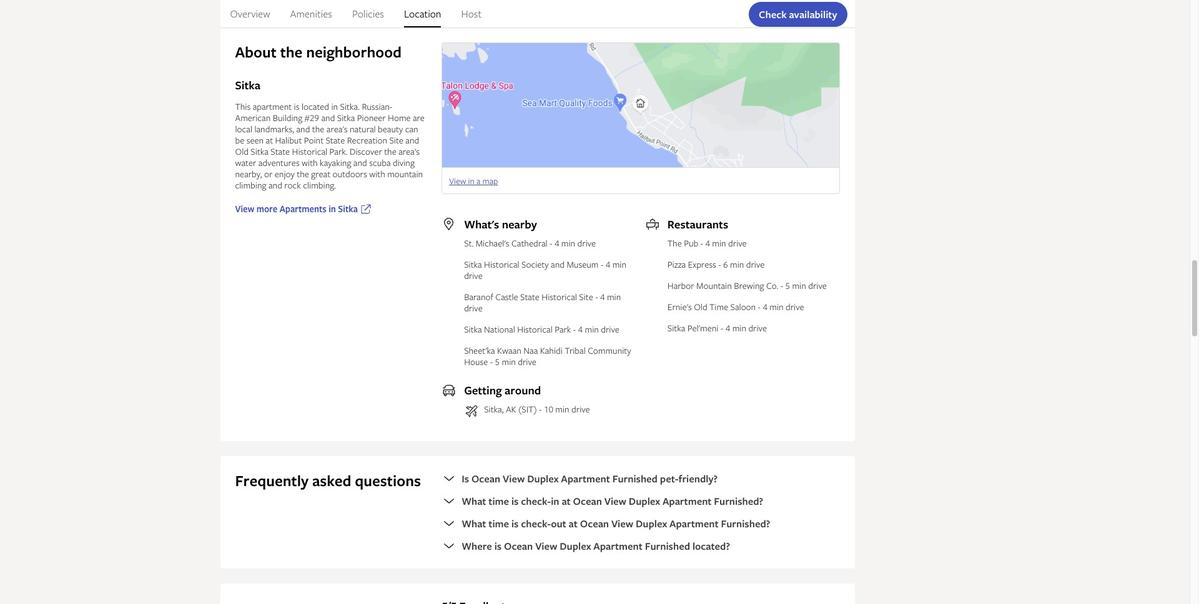 Task type: locate. For each thing, give the bounding box(es) containing it.
time
[[489, 495, 509, 509], [489, 517, 509, 531]]

- right cathedral
[[550, 237, 553, 249]]

- 4 min drive up sitka national historical park - 4 min drive
[[464, 291, 621, 314]]

drive up baranof
[[464, 270, 483, 282]]

scuba
[[369, 157, 391, 169]]

0 vertical spatial check-
[[521, 495, 551, 509]]

0 vertical spatial time
[[489, 495, 509, 509]]

5 right co.
[[786, 280, 790, 292]]

sitka pel'meni - 4 min drive
[[668, 322, 767, 334]]

1 vertical spatial time
[[489, 517, 509, 531]]

availability
[[789, 7, 838, 21]]

apartment up located?
[[670, 517, 719, 531]]

host
[[461, 7, 482, 21]]

apartment down the what time is check-out at ocean view duplex  apartment furnished?
[[594, 540, 643, 554]]

1 vertical spatial in
[[329, 203, 336, 215]]

0 vertical spatial what
[[462, 495, 486, 509]]

furnished? up located?
[[721, 517, 771, 531]]

cathedral
[[512, 237, 548, 249]]

state up enjoy
[[271, 146, 290, 157]]

at
[[266, 134, 273, 146], [562, 495, 571, 509], [569, 517, 578, 531]]

site left the can
[[389, 134, 404, 146]]

furnished up 'what time is check-in at ocean view duplex  apartment furnished?'
[[613, 472, 658, 486]]

- right pub at right top
[[701, 237, 703, 249]]

diving
[[393, 157, 415, 169]]

what up 'where'
[[462, 517, 486, 531]]

about
[[235, 42, 277, 63]]

in up out
[[551, 495, 559, 509]]

0 vertical spatial - 4 min drive
[[464, 259, 627, 282]]

- right park
[[573, 324, 576, 336]]

2 vertical spatial at
[[569, 517, 578, 531]]

kayaking
[[320, 157, 351, 169]]

2 time from the top
[[489, 517, 509, 531]]

mountain
[[697, 280, 732, 292]]

in inside this apartment is located in sitka. russian- american building #29 and sitka pioneer home are local landmarks, and the area's natural beauty can be seen at halibut point state recreation site and old sitka state historical park. discover the area's water adventures with kayaking and scuba diving nearby, or enjoy the great outdoors with mountain climbing and rock climbing.
[[331, 101, 338, 112]]

and right society
[[551, 259, 565, 271]]

4 right museum
[[606, 259, 611, 271]]

seen
[[247, 134, 264, 146]]

old
[[235, 146, 249, 157], [694, 301, 708, 313]]

time for what time is check-out at ocean view duplex  apartment furnished?
[[489, 517, 509, 531]]

site
[[389, 134, 404, 146], [579, 291, 593, 303]]

check availability button
[[749, 2, 847, 27]]

area's up park.
[[327, 123, 348, 135]]

duplex up out
[[527, 472, 559, 486]]

sitka right be
[[251, 146, 269, 157]]

in down the climbing.
[[329, 203, 336, 215]]

0 horizontal spatial 5
[[495, 356, 500, 368]]

enjoy
[[275, 168, 295, 180]]

0 vertical spatial site
[[389, 134, 404, 146]]

1 vertical spatial what
[[462, 517, 486, 531]]

at for what time is check-out at ocean view duplex  apartment furnished?
[[569, 517, 578, 531]]

1 check- from the top
[[521, 495, 551, 509]]

climbing.
[[303, 179, 336, 191]]

0 vertical spatial 5
[[786, 280, 790, 292]]

out
[[551, 517, 566, 531]]

5
[[786, 280, 790, 292], [495, 356, 500, 368]]

1 vertical spatial 5
[[495, 356, 500, 368]]

what
[[462, 495, 486, 509], [462, 517, 486, 531]]

2 vertical spatial in
[[551, 495, 559, 509]]

4 right pub at right top
[[706, 237, 710, 249]]

site down museum
[[579, 291, 593, 303]]

1 horizontal spatial site
[[579, 291, 593, 303]]

opens in a new window image
[[360, 204, 372, 215]]

0 vertical spatial in
[[331, 101, 338, 112]]

local
[[235, 123, 252, 135]]

and inside list
[[551, 259, 565, 271]]

furnished? for what time is check-in at ocean view duplex  apartment furnished?
[[714, 495, 764, 509]]

2 check- from the top
[[521, 517, 551, 531]]

sitka
[[235, 78, 261, 93], [337, 112, 355, 124], [251, 146, 269, 157], [338, 203, 358, 215], [464, 259, 482, 271], [668, 322, 686, 334], [464, 324, 482, 336]]

museum
[[567, 259, 599, 271]]

in left sitka.
[[331, 101, 338, 112]]

list containing overview
[[220, 0, 855, 27]]

state
[[326, 134, 345, 146], [271, 146, 290, 157], [520, 291, 540, 303]]

1 vertical spatial area's
[[399, 146, 420, 157]]

1 vertical spatial site
[[579, 291, 593, 303]]

this apartment is located in sitka. russian- american building #29 and sitka pioneer home are local landmarks, and the area's natural beauty can be seen at halibut point state recreation site and old sitka state historical park. discover the area's water adventures with kayaking and scuba diving nearby, or enjoy the great outdoors with mountain climbing and rock climbing.
[[235, 101, 425, 191]]

historical inside this apartment is located in sitka. russian- american building #29 and sitka pioneer home are local landmarks, and the area's natural beauty can be seen at halibut point state recreation site and old sitka state historical park. discover the area's water adventures with kayaking and scuba diving nearby, or enjoy the great outdoors with mountain climbing and rock climbing.
[[292, 146, 327, 157]]

the
[[280, 42, 303, 63], [312, 123, 325, 135], [384, 146, 397, 157], [297, 168, 309, 180]]

check- for in
[[521, 495, 551, 509]]

1 vertical spatial furnished?
[[721, 517, 771, 531]]

pub
[[684, 237, 699, 249]]

location link
[[404, 0, 441, 27]]

furnished? down friendly?
[[714, 495, 764, 509]]

1 vertical spatial at
[[562, 495, 571, 509]]

check-
[[521, 495, 551, 509], [521, 517, 551, 531]]

old left the 'time'
[[694, 301, 708, 313]]

min down ernie's old time saloon - 4 min drive
[[733, 322, 747, 334]]

#29
[[305, 112, 319, 124]]

and down are
[[406, 134, 419, 146]]

point
[[304, 134, 324, 146]]

0 horizontal spatial site
[[389, 134, 404, 146]]

min right 6
[[730, 259, 744, 271]]

around
[[505, 383, 541, 399]]

drive right 10
[[572, 404, 590, 416]]

nearby
[[502, 217, 537, 232]]

1 what from the top
[[462, 495, 486, 509]]

drive left castle
[[464, 302, 483, 314]]

is for what time is check-in at ocean view duplex  apartment furnished?
[[512, 495, 519, 509]]

old down local
[[235, 146, 249, 157]]

min down co.
[[770, 301, 784, 313]]

ocean right is
[[472, 472, 501, 486]]

- left 6
[[719, 259, 721, 271]]

drive
[[578, 237, 596, 249], [729, 237, 747, 249], [746, 259, 765, 271], [464, 270, 483, 282], [809, 280, 827, 292], [786, 301, 804, 313], [464, 302, 483, 314], [749, 322, 767, 334], [601, 324, 620, 336], [518, 356, 537, 368], [572, 404, 590, 416]]

at right seen
[[266, 134, 273, 146]]

duplex down pet-
[[629, 495, 660, 509]]

old inside this apartment is located in sitka. russian- american building #29 and sitka pioneer home are local landmarks, and the area's natural beauty can be seen at halibut point state recreation site and old sitka state historical park. discover the area's water adventures with kayaking and scuba diving nearby, or enjoy the great outdoors with mountain climbing and rock climbing.
[[235, 146, 249, 157]]

furnished?
[[714, 495, 764, 509], [721, 517, 771, 531]]

- right saloon
[[758, 301, 761, 313]]

2 what from the top
[[462, 517, 486, 531]]

what for what time is check-in at ocean view duplex  apartment furnished?
[[462, 495, 486, 509]]

duplex
[[527, 472, 559, 486], [629, 495, 660, 509], [636, 517, 667, 531], [560, 540, 591, 554]]

at for what time is check-in at ocean view duplex  apartment furnished?
[[562, 495, 571, 509]]

what for what time is check-out at ocean view duplex  apartment furnished?
[[462, 517, 486, 531]]

2 - 4 min drive from the top
[[464, 291, 621, 314]]

0 vertical spatial area's
[[327, 123, 348, 135]]

asked
[[312, 471, 351, 492]]

area's
[[327, 123, 348, 135], [399, 146, 420, 157]]

1 vertical spatial old
[[694, 301, 708, 313]]

list containing st. michael's cathedral
[[464, 237, 637, 368]]

drive up pizza express - 6 min drive
[[729, 237, 747, 249]]

is inside this apartment is located in sitka. russian- american building #29 and sitka pioneer home are local landmarks, and the area's natural beauty can be seen at halibut point state recreation site and old sitka state historical park. discover the area's water adventures with kayaking and scuba diving nearby, or enjoy the great outdoors with mountain climbing and rock climbing.
[[294, 101, 300, 112]]

at right out
[[569, 517, 578, 531]]

2 horizontal spatial state
[[520, 291, 540, 303]]

is
[[294, 101, 300, 112], [512, 495, 519, 509], [512, 517, 519, 531], [495, 540, 502, 554]]

pizza express - 6 min drive
[[668, 259, 765, 271]]

time for what time is check-in at ocean view duplex  apartment furnished?
[[489, 495, 509, 509]]

list containing the pub - 4 min drive
[[668, 237, 827, 334]]

min right museum
[[613, 259, 627, 271]]

min
[[562, 237, 576, 249], [712, 237, 726, 249], [613, 259, 627, 271], [730, 259, 744, 271], [792, 280, 806, 292], [607, 291, 621, 303], [770, 301, 784, 313], [733, 322, 747, 334], [585, 324, 599, 336], [502, 356, 516, 368], [556, 404, 570, 416]]

1 time from the top
[[489, 495, 509, 509]]

landmarks,
[[255, 123, 294, 135]]

are
[[413, 112, 425, 124]]

and down located in the top of the page
[[296, 123, 310, 135]]

- left 10
[[539, 404, 542, 416]]

st.
[[464, 237, 474, 249]]

area's down the can
[[399, 146, 420, 157]]

(sit)
[[519, 404, 537, 416]]

1 horizontal spatial 5
[[786, 280, 790, 292]]

furnished left located?
[[645, 540, 690, 554]]

view down out
[[536, 540, 558, 554]]

min right 10
[[556, 404, 570, 416]]

state right point
[[326, 134, 345, 146]]

0 horizontal spatial state
[[271, 146, 290, 157]]

list
[[220, 0, 855, 27], [464, 237, 637, 368], [668, 237, 827, 334]]

- inside list item
[[539, 404, 542, 416]]

with down discover at the left top
[[369, 168, 385, 180]]

sitka historical society and museum
[[464, 259, 599, 271]]

and right #29
[[321, 112, 335, 124]]

recreation
[[347, 134, 387, 146]]

- 4 min drive for state
[[464, 291, 621, 314]]

1 vertical spatial check-
[[521, 517, 551, 531]]

min up pizza express - 6 min drive
[[712, 237, 726, 249]]

1 horizontal spatial area's
[[399, 146, 420, 157]]

1 vertical spatial - 4 min drive
[[464, 291, 621, 314]]

what down is
[[462, 495, 486, 509]]

- 4 min drive
[[464, 259, 627, 282], [464, 291, 621, 314]]

amenities link
[[290, 0, 332, 27]]

sitka down st.
[[464, 259, 482, 271]]

- 5 min drive
[[488, 356, 537, 368]]

list for restaurants
[[668, 237, 827, 334]]

0 vertical spatial furnished?
[[714, 495, 764, 509]]

state right castle
[[520, 291, 540, 303]]

view right is
[[503, 472, 525, 486]]

kwaan
[[497, 345, 522, 357]]

0 vertical spatial at
[[266, 134, 273, 146]]

what time is check-out at ocean view duplex  apartment furnished?
[[462, 517, 771, 531]]

house
[[464, 356, 488, 368]]

apartment
[[561, 472, 610, 486], [663, 495, 712, 509], [670, 517, 719, 531], [594, 540, 643, 554]]

duplex down out
[[560, 540, 591, 554]]

overview
[[230, 7, 270, 21]]

min up tribal
[[585, 324, 599, 336]]

ernie's
[[668, 301, 692, 313]]

4
[[555, 237, 559, 249], [706, 237, 710, 249], [606, 259, 611, 271], [600, 291, 605, 303], [763, 301, 768, 313], [726, 322, 730, 334], [578, 324, 583, 336]]

be
[[235, 134, 244, 146]]

view
[[235, 203, 254, 215], [503, 472, 525, 486], [605, 495, 627, 509], [612, 517, 634, 531], [536, 540, 558, 554]]

what time is check-in at ocean view duplex  apartment furnished?
[[462, 495, 764, 509]]

historical up great
[[292, 146, 327, 157]]

1 - 4 min drive from the top
[[464, 259, 627, 282]]

mountain
[[387, 168, 423, 180]]

view left more
[[235, 203, 254, 215]]

at inside this apartment is located in sitka. russian- american building #29 and sitka pioneer home are local landmarks, and the area's natural beauty can be seen at halibut point state recreation site and old sitka state historical park. discover the area's water adventures with kayaking and scuba diving nearby, or enjoy the great outdoors with mountain climbing and rock climbing.
[[266, 134, 273, 146]]

sheet'ka
[[464, 345, 495, 357]]

apartment down friendly?
[[663, 495, 712, 509]]

with
[[302, 157, 318, 169], [369, 168, 385, 180]]

sheet'ka kwaan naa kahidi tribal community house
[[464, 345, 631, 368]]

4 down ernie's old time saloon - 4 min drive
[[726, 322, 730, 334]]

0 vertical spatial old
[[235, 146, 249, 157]]

sitka, ak (sit) - 10 min drive list item
[[464, 404, 590, 419]]

friendly?
[[679, 472, 718, 486]]

5 right house
[[495, 356, 500, 368]]

0 horizontal spatial old
[[235, 146, 249, 157]]

list for what's nearby
[[464, 237, 637, 368]]

- 4 min drive down st. michael's cathedral - 4 min drive
[[464, 259, 627, 282]]

1 vertical spatial furnished
[[645, 540, 690, 554]]



Task type: vqa. For each thing, say whether or not it's contained in the screenshot.
Building
yes



Task type: describe. For each thing, give the bounding box(es) containing it.
- down museum
[[596, 291, 598, 303]]

pel'meni
[[688, 322, 719, 334]]

the down located in the top of the page
[[312, 123, 325, 135]]

park
[[555, 324, 571, 336]]

drive up 'community'
[[601, 324, 620, 336]]

ocean up the where is ocean view duplex  apartment furnished located?
[[580, 517, 609, 531]]

location
[[404, 7, 441, 21]]

check
[[759, 7, 787, 21]]

beauty
[[378, 123, 403, 135]]

1 horizontal spatial state
[[326, 134, 345, 146]]

4 right saloon
[[763, 301, 768, 313]]

building
[[273, 112, 302, 124]]

check availability
[[759, 7, 838, 21]]

halibut
[[275, 134, 302, 146]]

- right co.
[[781, 280, 784, 292]]

baranof
[[464, 291, 494, 303]]

this
[[235, 101, 251, 112]]

view more apartments in sitka link
[[235, 203, 427, 215]]

historical down michael's
[[484, 259, 520, 271]]

the pub - 4 min drive
[[668, 237, 747, 249]]

ocean right 'where'
[[504, 540, 533, 554]]

1 horizontal spatial old
[[694, 301, 708, 313]]

time
[[710, 301, 729, 313]]

national
[[484, 324, 515, 336]]

10
[[544, 404, 553, 416]]

4 right park
[[578, 324, 583, 336]]

brewing
[[734, 280, 764, 292]]

sitka,
[[484, 404, 504, 416]]

historical up park
[[542, 291, 577, 303]]

check- for out
[[521, 517, 551, 531]]

american
[[235, 112, 271, 124]]

what's nearby
[[464, 217, 537, 232]]

drive inside list item
[[572, 404, 590, 416]]

min up museum
[[562, 237, 576, 249]]

0 vertical spatial furnished
[[613, 472, 658, 486]]

is for what time is check-out at ocean view duplex  apartment furnished?
[[512, 517, 519, 531]]

drive left kahidi
[[518, 356, 537, 368]]

saloon
[[731, 301, 756, 313]]

kahidi
[[540, 345, 563, 357]]

frequently
[[235, 471, 309, 492]]

sitka national historical park - 4 min drive
[[464, 324, 620, 336]]

restaurants
[[668, 217, 729, 232]]

drive up brewing
[[746, 259, 765, 271]]

outdoors
[[333, 168, 367, 180]]

0 horizontal spatial with
[[302, 157, 318, 169]]

drive right saloon
[[786, 301, 804, 313]]

sitka left opens in a new window image
[[338, 203, 358, 215]]

located?
[[693, 540, 730, 554]]

view more apartments in sitka
[[235, 203, 358, 215]]

what's
[[464, 217, 499, 232]]

sitka.
[[340, 101, 360, 112]]

4 up 'community'
[[600, 291, 605, 303]]

frequently asked questions
[[235, 471, 421, 492]]

min left naa in the bottom of the page
[[502, 356, 516, 368]]

4 right cathedral
[[555, 237, 559, 249]]

host link
[[461, 0, 482, 27]]

min inside sitka, ak (sit) - 10 min drive list item
[[556, 404, 570, 416]]

- right pel'meni
[[721, 322, 724, 334]]

- right museum
[[601, 259, 604, 271]]

min right co.
[[792, 280, 806, 292]]

sitka down ernie's on the right
[[668, 322, 686, 334]]

located
[[302, 101, 329, 112]]

view up the what time is check-out at ocean view duplex  apartment furnished?
[[605, 495, 627, 509]]

pioneer
[[357, 112, 386, 124]]

sitka up this in the left of the page
[[235, 78, 261, 93]]

- right house
[[490, 356, 493, 368]]

and left the rock
[[269, 179, 282, 191]]

adventures
[[259, 157, 300, 169]]

duplex down 'what time is check-in at ocean view duplex  apartment furnished?'
[[636, 517, 667, 531]]

castle
[[496, 291, 518, 303]]

apartment
[[253, 101, 292, 112]]

pet-
[[660, 472, 679, 486]]

park.
[[330, 146, 348, 157]]

sitka, ak (sit) - 10 min drive
[[484, 404, 590, 416]]

sitka up sheet'ka
[[464, 324, 482, 336]]

st. michael's cathedral - 4 min drive
[[464, 237, 596, 249]]

- 4 min drive for society
[[464, 259, 627, 282]]

great
[[311, 168, 331, 180]]

apartments
[[280, 203, 327, 215]]

pizza
[[668, 259, 686, 271]]

getting
[[464, 383, 502, 399]]

in for this
[[331, 101, 338, 112]]

is
[[462, 472, 469, 486]]

apartment up 'what time is check-in at ocean view duplex  apartment furnished?'
[[561, 472, 610, 486]]

climbing
[[235, 179, 266, 191]]

drive down saloon
[[749, 322, 767, 334]]

where is ocean view duplex  apartment furnished located?
[[462, 540, 730, 554]]

amenities
[[290, 7, 332, 21]]

nearby,
[[235, 168, 262, 180]]

society
[[522, 259, 549, 271]]

questions
[[355, 471, 421, 492]]

in for what
[[551, 495, 559, 509]]

is ocean view duplex  apartment furnished pet-friendly?
[[462, 472, 718, 486]]

ocean down is ocean view duplex  apartment furnished pet-friendly? at the bottom
[[573, 495, 602, 509]]

and left scuba
[[354, 157, 367, 169]]

neighborhood
[[306, 42, 402, 63]]

harbor
[[668, 280, 694, 292]]

policies
[[352, 7, 384, 21]]

min up 'community'
[[607, 291, 621, 303]]

co.
[[767, 280, 779, 292]]

0 horizontal spatial area's
[[327, 123, 348, 135]]

naa
[[524, 345, 538, 357]]

the right about
[[280, 42, 303, 63]]

policies link
[[352, 0, 384, 27]]

baranof castle state historical site
[[464, 291, 593, 303]]

site inside this apartment is located in sitka. russian- american building #29 and sitka pioneer home are local landmarks, and the area's natural beauty can be seen at halibut point state recreation site and old sitka state historical park. discover the area's water adventures with kayaking and scuba diving nearby, or enjoy the great outdoors with mountain climbing and rock climbing.
[[389, 134, 404, 146]]

ak
[[506, 404, 516, 416]]

drive right co.
[[809, 280, 827, 292]]

overview link
[[230, 0, 270, 27]]

sitka left pioneer
[[337, 112, 355, 124]]

more
[[257, 203, 278, 215]]

michael's
[[476, 237, 510, 249]]

the left great
[[297, 168, 309, 180]]

historical up naa in the bottom of the page
[[517, 324, 553, 336]]

view down 'what time is check-in at ocean view duplex  apartment furnished?'
[[612, 517, 634, 531]]

1 horizontal spatial with
[[369, 168, 385, 180]]

express
[[688, 259, 717, 271]]

furnished? for what time is check-out at ocean view duplex  apartment furnished?
[[721, 517, 771, 531]]

ernie's old time saloon - 4 min drive
[[668, 301, 804, 313]]

tribal
[[565, 345, 586, 357]]

getting around
[[464, 383, 541, 399]]

home
[[388, 112, 411, 124]]

or
[[264, 168, 273, 180]]

can
[[405, 123, 418, 135]]

is for this apartment is located in sitka. russian- american building #29 and sitka pioneer home are local landmarks, and the area's natural beauty can be seen at halibut point state recreation site and old sitka state historical park. discover the area's water adventures with kayaking and scuba diving nearby, or enjoy the great outdoors with mountain climbing and rock climbing.
[[294, 101, 300, 112]]

the down beauty at the top of the page
[[384, 146, 397, 157]]

6
[[724, 259, 728, 271]]

drive up museum
[[578, 237, 596, 249]]



